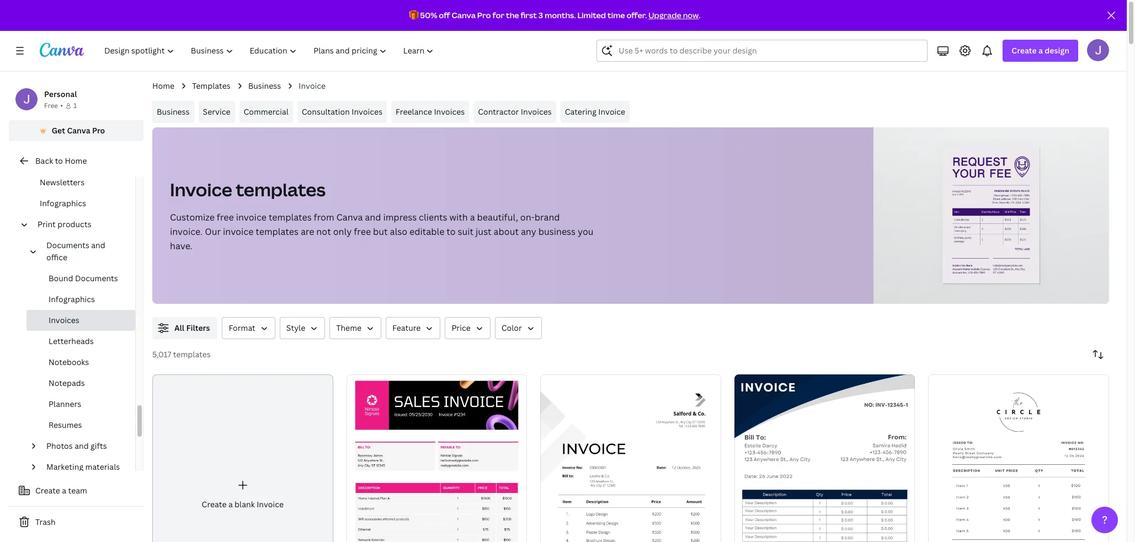 Task type: describe. For each thing, give the bounding box(es) containing it.
🎁 50% off canva pro for the first 3 months. limited time offer. upgrade now .
[[409, 10, 701, 20]]

documents and office
[[46, 240, 105, 263]]

first
[[521, 10, 537, 20]]

sales invoice professional doc in black pink purple tactile 3d style image
[[347, 375, 527, 543]]

resumes link
[[27, 415, 135, 436]]

white simple invoice image
[[541, 375, 722, 543]]

1 vertical spatial invoice
[[223, 226, 254, 238]]

infographics for newsletters
[[40, 198, 86, 209]]

notepads
[[49, 378, 85, 389]]

0 vertical spatial home
[[152, 81, 175, 91]]

0 vertical spatial business link
[[248, 80, 281, 92]]

create a design button
[[1003, 40, 1079, 62]]

create for create a team
[[35, 486, 60, 496]]

marketing materials
[[46, 462, 120, 473]]

off
[[439, 10, 450, 20]]

back to home
[[35, 156, 87, 166]]

feature
[[393, 323, 421, 333]]

color
[[502, 323, 522, 333]]

a inside customize free invoice templates from canva and impress clients with a beautiful, on-brand invoice. our invoice templates are not only free but also editable to suit just about any business you have.
[[470, 211, 475, 224]]

1
[[73, 101, 77, 110]]

a for create a design
[[1039, 45, 1043, 56]]

photos and gifts button
[[42, 436, 129, 457]]

trash link
[[9, 512, 144, 534]]

notebooks link
[[27, 352, 135, 373]]

back
[[35, 156, 53, 166]]

infographics for bound documents
[[49, 294, 95, 305]]

top level navigation element
[[97, 40, 444, 62]]

templates link
[[192, 80, 231, 92]]

infographics link for bound documents
[[27, 289, 135, 310]]

invoice inside catering invoice link
[[599, 107, 626, 117]]

color button
[[495, 317, 542, 340]]

Sort by button
[[1088, 344, 1110, 366]]

style button
[[280, 317, 325, 340]]

office
[[46, 252, 67, 263]]

any
[[521, 226, 537, 238]]

pro inside get canva pro button
[[92, 125, 105, 136]]

just
[[476, 226, 492, 238]]

print products link
[[33, 214, 129, 235]]

photos
[[46, 441, 73, 452]]

freelance invoices
[[396, 107, 465, 117]]

clients
[[419, 211, 448, 224]]

all
[[174, 323, 184, 333]]

editable
[[410, 226, 445, 238]]

and inside customize free invoice templates from canva and impress clients with a beautiful, on-brand invoice. our invoice templates are not only free but also editable to suit just about any business you have.
[[365, 211, 381, 224]]

have.
[[170, 240, 193, 252]]

from
[[314, 211, 334, 224]]

invoice inside create a blank invoice element
[[257, 500, 284, 510]]

format
[[229, 323, 256, 333]]

offer.
[[627, 10, 647, 20]]

the
[[506, 10, 519, 20]]

invoice templates
[[170, 178, 326, 202]]

create for create a design
[[1012, 45, 1037, 56]]

commercial link
[[239, 101, 293, 123]]

trash
[[35, 517, 56, 528]]

contractor
[[478, 107, 519, 117]]

marketing materials button
[[42, 457, 129, 478]]

brand
[[535, 211, 560, 224]]

create a blank invoice link
[[152, 375, 333, 543]]

consultation invoices link
[[297, 101, 387, 123]]

create a team button
[[9, 480, 144, 502]]

free
[[44, 101, 58, 110]]

theme button
[[330, 317, 382, 340]]

contractor invoices link
[[474, 101, 556, 123]]

invoices up the letterheads
[[49, 315, 79, 326]]

theme
[[336, 323, 362, 333]]

photos and gifts
[[46, 441, 107, 452]]

also
[[390, 226, 407, 238]]

create a design
[[1012, 45, 1070, 56]]

only
[[333, 226, 352, 238]]

design
[[1045, 45, 1070, 56]]

resumes
[[49, 420, 82, 431]]

bound documents link
[[27, 268, 135, 289]]

with
[[450, 211, 468, 224]]

bound documents
[[49, 273, 118, 284]]

newsletters
[[40, 177, 85, 188]]

0 vertical spatial pro
[[478, 10, 491, 20]]

🎁
[[409, 10, 419, 20]]

templates
[[192, 81, 231, 91]]

0 vertical spatial invoice
[[236, 211, 267, 224]]

create a blank invoice
[[202, 500, 284, 510]]

service link
[[199, 101, 235, 123]]

our
[[205, 226, 221, 238]]

•
[[60, 101, 63, 110]]

months.
[[545, 10, 576, 20]]

documents and office button
[[42, 235, 129, 268]]

invoices for consultation invoices
[[352, 107, 383, 117]]

50%
[[420, 10, 438, 20]]

planners link
[[27, 394, 135, 415]]

home link
[[152, 80, 175, 92]]

catering invoice link
[[561, 101, 630, 123]]



Task type: locate. For each thing, give the bounding box(es) containing it.
print
[[38, 219, 56, 230]]

canva right off
[[452, 10, 476, 20]]

1 horizontal spatial and
[[91, 240, 105, 251]]

5,017 templates
[[152, 349, 211, 360]]

1 horizontal spatial create
[[202, 500, 227, 510]]

canva up only
[[337, 211, 363, 224]]

documents up office at the top left of the page
[[46, 240, 89, 251]]

feature button
[[386, 317, 441, 340]]

free up our
[[217, 211, 234, 224]]

marketing
[[46, 462, 83, 473]]

print products
[[38, 219, 91, 230]]

and inside documents and office
[[91, 240, 105, 251]]

style
[[286, 323, 305, 333]]

customize
[[170, 211, 215, 224]]

invoices
[[352, 107, 383, 117], [434, 107, 465, 117], [521, 107, 552, 117], [49, 315, 79, 326]]

business up commercial
[[248, 81, 281, 91]]

and down print products link
[[91, 240, 105, 251]]

0 vertical spatial free
[[217, 211, 234, 224]]

0 horizontal spatial home
[[65, 156, 87, 166]]

1 vertical spatial canva
[[67, 125, 90, 136]]

None search field
[[597, 40, 928, 62]]

get
[[52, 125, 65, 136]]

pro up the back to home link
[[92, 125, 105, 136]]

1 vertical spatial documents
[[75, 273, 118, 284]]

a for create a blank invoice
[[229, 500, 233, 510]]

1 vertical spatial create
[[35, 486, 60, 496]]

not
[[317, 226, 331, 238]]

invoices for contractor invoices
[[521, 107, 552, 117]]

0 vertical spatial infographics link
[[18, 193, 135, 214]]

price
[[452, 323, 471, 333]]

2 horizontal spatial canva
[[452, 10, 476, 20]]

canva inside customize free invoice templates from canva and impress clients with a beautiful, on-brand invoice. our invoice templates are not only free but also editable to suit just about any business you have.
[[337, 211, 363, 224]]

price button
[[445, 317, 491, 340]]

jacob simon image
[[1088, 39, 1110, 61]]

create down marketing
[[35, 486, 60, 496]]

invoice down invoice templates on the top left of page
[[236, 211, 267, 224]]

infographics link for newsletters
[[18, 193, 135, 214]]

team
[[68, 486, 87, 496]]

invoice right catering at the top of the page
[[599, 107, 626, 117]]

invoice right blank
[[257, 500, 284, 510]]

invoice right our
[[223, 226, 254, 238]]

filters
[[186, 323, 210, 333]]

0 vertical spatial canva
[[452, 10, 476, 20]]

1 horizontal spatial pro
[[478, 10, 491, 20]]

canva inside button
[[67, 125, 90, 136]]

and up but
[[365, 211, 381, 224]]

invoice.
[[170, 226, 203, 238]]

1 horizontal spatial to
[[447, 226, 456, 238]]

a
[[1039, 45, 1043, 56], [470, 211, 475, 224], [62, 486, 66, 496], [229, 500, 233, 510]]

business link
[[248, 80, 281, 92], [152, 101, 194, 123]]

create left blank
[[202, 500, 227, 510]]

1 horizontal spatial business link
[[248, 80, 281, 92]]

2 horizontal spatial and
[[365, 211, 381, 224]]

infographics link down bound documents
[[27, 289, 135, 310]]

0 horizontal spatial to
[[55, 156, 63, 166]]

free left but
[[354, 226, 371, 238]]

notepads link
[[27, 373, 135, 394]]

and left the gifts
[[75, 441, 89, 452]]

business for top business link
[[248, 81, 281, 91]]

a right 'with'
[[470, 211, 475, 224]]

0 horizontal spatial canva
[[67, 125, 90, 136]]

planners
[[49, 399, 81, 410]]

1 vertical spatial to
[[447, 226, 456, 238]]

invoices right consultation
[[352, 107, 383, 117]]

invoices right freelance
[[434, 107, 465, 117]]

invoices right contractor
[[521, 107, 552, 117]]

format button
[[222, 317, 275, 340]]

and
[[365, 211, 381, 224], [91, 240, 105, 251], [75, 441, 89, 452]]

to inside customize free invoice templates from canva and impress clients with a beautiful, on-brand invoice. our invoice templates are not only free but also editable to suit just about any business you have.
[[447, 226, 456, 238]]

1 horizontal spatial free
[[354, 226, 371, 238]]

.
[[699, 10, 701, 20]]

invoice
[[236, 211, 267, 224], [223, 226, 254, 238]]

create a blank invoice element
[[152, 375, 333, 543]]

home left templates
[[152, 81, 175, 91]]

impress
[[383, 211, 417, 224]]

pro left the for
[[478, 10, 491, 20]]

blue modern creative professional company invoice image
[[735, 375, 916, 543]]

1 vertical spatial business link
[[152, 101, 194, 123]]

and for documents and office
[[91, 240, 105, 251]]

bound
[[49, 273, 73, 284]]

blank
[[235, 500, 255, 510]]

free
[[217, 211, 234, 224], [354, 226, 371, 238]]

1 horizontal spatial business
[[248, 81, 281, 91]]

infographics
[[40, 198, 86, 209], [49, 294, 95, 305]]

upgrade
[[649, 10, 682, 20]]

to
[[55, 156, 63, 166], [447, 226, 456, 238]]

infographics link up products on the top
[[18, 193, 135, 214]]

white simple minimalist business invoice image
[[929, 375, 1110, 543]]

suit
[[458, 226, 474, 238]]

to left suit
[[447, 226, 456, 238]]

business down home link
[[157, 107, 190, 117]]

gifts
[[91, 441, 107, 452]]

business link up commercial
[[248, 80, 281, 92]]

a left blank
[[229, 500, 233, 510]]

0 vertical spatial infographics
[[40, 198, 86, 209]]

service
[[203, 107, 231, 117]]

all filters button
[[152, 317, 218, 340]]

0 horizontal spatial free
[[217, 211, 234, 224]]

business for left business link
[[157, 107, 190, 117]]

catering invoice
[[565, 107, 626, 117]]

beautiful,
[[477, 211, 518, 224]]

documents down documents and office button
[[75, 273, 118, 284]]

0 horizontal spatial and
[[75, 441, 89, 452]]

products
[[58, 219, 91, 230]]

home up newsletters link
[[65, 156, 87, 166]]

0 vertical spatial and
[[365, 211, 381, 224]]

limited
[[578, 10, 606, 20]]

get canva pro button
[[9, 120, 144, 141]]

0 horizontal spatial pro
[[92, 125, 105, 136]]

0 horizontal spatial business
[[157, 107, 190, 117]]

Search search field
[[619, 40, 921, 61]]

home
[[152, 81, 175, 91], [65, 156, 87, 166]]

a left the design
[[1039, 45, 1043, 56]]

1 vertical spatial and
[[91, 240, 105, 251]]

1 horizontal spatial home
[[152, 81, 175, 91]]

1 vertical spatial business
[[157, 107, 190, 117]]

on-
[[521, 211, 535, 224]]

business link down home link
[[152, 101, 194, 123]]

invoice up consultation
[[299, 81, 326, 91]]

infographics down newsletters
[[40, 198, 86, 209]]

a for create a team
[[62, 486, 66, 496]]

customize free invoice templates from canva and impress clients with a beautiful, on-brand invoice. our invoice templates are not only free but also editable to suit just about any business you have.
[[170, 211, 594, 252]]

materials
[[85, 462, 120, 473]]

create left the design
[[1012, 45, 1037, 56]]

consultation invoices
[[302, 107, 383, 117]]

create inside dropdown button
[[1012, 45, 1037, 56]]

1 vertical spatial free
[[354, 226, 371, 238]]

invoices for freelance invoices
[[434, 107, 465, 117]]

1 vertical spatial infographics
[[49, 294, 95, 305]]

1 vertical spatial infographics link
[[27, 289, 135, 310]]

0 horizontal spatial create
[[35, 486, 60, 496]]

letterheads link
[[27, 331, 135, 352]]

pro
[[478, 10, 491, 20], [92, 125, 105, 136]]

upgrade now button
[[649, 10, 699, 20]]

2 vertical spatial create
[[202, 500, 227, 510]]

freelance
[[396, 107, 432, 117]]

canva right the get
[[67, 125, 90, 136]]

invoice templates image
[[874, 128, 1110, 304], [943, 147, 1040, 284]]

create for create a blank invoice
[[202, 500, 227, 510]]

invoice up customize
[[170, 178, 232, 202]]

1 vertical spatial pro
[[92, 125, 105, 136]]

letterheads
[[49, 336, 94, 347]]

documents inside documents and office
[[46, 240, 89, 251]]

invoice
[[299, 81, 326, 91], [599, 107, 626, 117], [170, 178, 232, 202], [257, 500, 284, 510]]

about
[[494, 226, 519, 238]]

0 horizontal spatial business link
[[152, 101, 194, 123]]

a inside dropdown button
[[1039, 45, 1043, 56]]

notebooks
[[49, 357, 89, 368]]

0 vertical spatial create
[[1012, 45, 1037, 56]]

create inside button
[[35, 486, 60, 496]]

business
[[539, 226, 576, 238]]

and for photos and gifts
[[75, 441, 89, 452]]

2 vertical spatial canva
[[337, 211, 363, 224]]

2 vertical spatial and
[[75, 441, 89, 452]]

1 horizontal spatial canva
[[337, 211, 363, 224]]

0 vertical spatial documents
[[46, 240, 89, 251]]

2 horizontal spatial create
[[1012, 45, 1037, 56]]

documents
[[46, 240, 89, 251], [75, 273, 118, 284]]

0 vertical spatial business
[[248, 81, 281, 91]]

to right 'back'
[[55, 156, 63, 166]]

a inside button
[[62, 486, 66, 496]]

catering
[[565, 107, 597, 117]]

a left team
[[62, 486, 66, 496]]

3
[[539, 10, 543, 20]]

personal
[[44, 89, 77, 99]]

0 vertical spatial to
[[55, 156, 63, 166]]

for
[[493, 10, 505, 20]]

get canva pro
[[52, 125, 105, 136]]

create a team
[[35, 486, 87, 496]]

infographics down bound documents link
[[49, 294, 95, 305]]

1 vertical spatial home
[[65, 156, 87, 166]]

contractor invoices
[[478, 107, 552, 117]]



Task type: vqa. For each thing, say whether or not it's contained in the screenshot.
the leftmost and
yes



